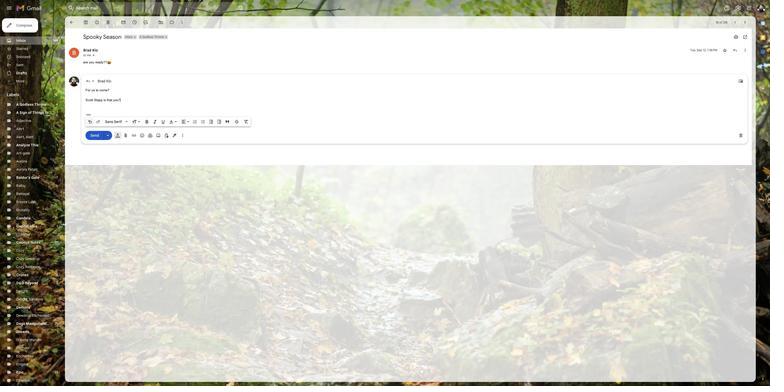 Task type: locate. For each thing, give the bounding box(es) containing it.
brad up come?
[[98, 79, 105, 83]]

godless down add to tasks 'image'
[[142, 35, 153, 39]]

14
[[55, 273, 58, 277]]

alert
[[16, 127, 24, 131], [26, 135, 34, 139]]

0 vertical spatial brad klo
[[83, 48, 98, 53]]

2 1 from the top
[[57, 143, 58, 147]]

2 vertical spatial a
[[16, 110, 19, 115]]

1:38 pm
[[707, 48, 717, 52]]

to left me
[[83, 53, 86, 57]]

0 vertical spatial delight
[[16, 289, 28, 294]]

throne down the move to icon
[[154, 35, 164, 39]]

throne up things
[[34, 102, 47, 107]]

godless up sign
[[20, 102, 34, 107]]

aurora down art-gate link
[[16, 159, 27, 164]]

2 aurora from the top
[[16, 167, 27, 172]]

enchanted down the 'enchant'
[[16, 354, 34, 359]]

support image
[[724, 5, 730, 11]]

a sign of things to come
[[16, 110, 59, 115]]

a godless throne inside labels navigation
[[16, 102, 47, 107]]

0 horizontal spatial brad
[[83, 48, 91, 53]]

season
[[103, 34, 122, 40]]

1 horizontal spatial of
[[720, 20, 722, 24]]

2 vertical spatial cozy
[[16, 265, 24, 269]]

1 down 25
[[57, 330, 58, 334]]

1 right idea
[[57, 224, 58, 228]]

ethereal link
[[16, 378, 30, 383]]

aurora petals
[[16, 167, 38, 172]]

dewdrop down demons
[[16, 313, 31, 318]]

18 for 18 of 218
[[716, 20, 719, 24]]

settings image
[[735, 5, 741, 11]]

quote ‪(⌘⇧9)‬ image
[[225, 119, 230, 124]]

insert signature image
[[172, 133, 177, 138]]

aurora down aurora link
[[16, 167, 27, 172]]

a godless throne for a godless throne button
[[139, 35, 164, 39]]

0 vertical spatial throne
[[154, 35, 164, 39]]

throne
[[154, 35, 164, 39], [34, 102, 47, 107]]

brad klo up come?
[[98, 79, 111, 83]]

1 1 from the top
[[57, 111, 58, 114]]

a godless throne down labels heading
[[16, 102, 47, 107]]

sunshine
[[28, 297, 43, 302]]

1 vertical spatial of
[[28, 110, 32, 115]]

3 cozy from the top
[[16, 265, 24, 269]]

0 horizontal spatial of
[[28, 110, 32, 115]]

godless inside button
[[142, 35, 153, 39]]

3 1 from the top
[[57, 176, 58, 179]]

delight down d&d at the left
[[16, 289, 28, 294]]

delete image
[[106, 20, 111, 25]]

inbox link
[[16, 38, 26, 43]]

21
[[55, 216, 58, 220], [55, 241, 58, 244]]

0 horizontal spatial 18
[[55, 306, 58, 309]]

0 vertical spatial 21
[[55, 216, 58, 220]]

5 1 from the top
[[57, 330, 58, 334]]

a godless throne down add to tasks 'image'
[[139, 35, 164, 39]]

betrayal
[[16, 192, 29, 196]]

italic ‪(⌘i)‬ image
[[153, 119, 158, 124]]

1 vertical spatial delight
[[16, 297, 28, 302]]

alert, alert
[[16, 135, 34, 139]]

enchanted link
[[16, 354, 34, 359]]

1 vertical spatial enchanted
[[16, 354, 34, 359]]

bulleted list ‪(⌘⇧8)‬ image
[[200, 119, 206, 124]]

inbox button
[[124, 35, 133, 39]]

aurora
[[16, 159, 27, 164], [16, 167, 27, 172]]

enchant
[[16, 346, 29, 350]]

18 inside labels navigation
[[55, 306, 58, 309]]

1 horizontal spatial inbox
[[125, 35, 133, 39]]

capital idea link
[[16, 224, 37, 229]]

18 up 25
[[55, 306, 58, 309]]

0 horizontal spatial to
[[45, 110, 49, 115]]

1 horizontal spatial a godless throne
[[139, 35, 164, 39]]

1 horizontal spatial godless
[[142, 35, 153, 39]]

demons
[[16, 305, 30, 310]]

cozy down cozy "link"
[[16, 257, 24, 261]]

18
[[716, 20, 719, 24], [55, 306, 58, 309]]

18 for 18
[[55, 306, 58, 309]]

tab list
[[756, 16, 770, 368]]

spooky season
[[83, 34, 122, 40]]

alert link
[[16, 127, 24, 131]]

more image
[[180, 20, 185, 25]]

inbox inside labels navigation
[[16, 38, 26, 43]]

search mail image
[[66, 4, 76, 13]]

me
[[87, 53, 91, 57]]

to inside message body "text box"
[[96, 88, 99, 92]]

godless inside labels navigation
[[20, 102, 34, 107]]

newer image
[[733, 20, 738, 25]]

archive image
[[83, 20, 88, 25]]

candela
[[16, 216, 31, 221]]

148
[[53, 39, 58, 42]]

capital idea
[[16, 224, 37, 229]]

alert up analyze this link
[[26, 135, 34, 139]]

0 horizontal spatial inbox
[[16, 38, 26, 43]]

brad klo up me
[[83, 48, 98, 53]]

scott stapp is that you?
[[86, 98, 120, 102]]

brad
[[83, 48, 91, 53], [98, 79, 105, 83]]

idea
[[30, 224, 37, 229]]

a godless throne for a godless throne link
[[16, 102, 47, 107]]

candela link
[[16, 216, 31, 221]]

alert up alert,
[[16, 127, 24, 131]]

6
[[56, 71, 58, 75]]

1 delight from the top
[[16, 289, 28, 294]]

Message Body text field
[[86, 88, 744, 109]]

breeze lush link
[[16, 200, 36, 204]]

cozy radiance link
[[16, 265, 40, 269]]

to right us
[[96, 88, 99, 92]]

klo
[[92, 48, 98, 53], [106, 79, 111, 83]]

council notes
[[16, 240, 40, 245]]

cozy for cozy radiance
[[16, 265, 24, 269]]

crimes
[[16, 273, 29, 277]]

1 horizontal spatial throne
[[154, 35, 164, 39]]

us
[[91, 88, 95, 92]]

0 horizontal spatial throne
[[34, 102, 47, 107]]

2 21 from the top
[[55, 241, 58, 244]]

a godless throne inside button
[[139, 35, 164, 39]]

baldur's gate
[[16, 175, 39, 180]]

2 delight from the top
[[16, 297, 28, 302]]

0 vertical spatial brad
[[83, 48, 91, 53]]

collapse
[[16, 232, 30, 237]]

1 vertical spatial cozy
[[16, 257, 24, 261]]

inbox inside button
[[125, 35, 133, 39]]

0 vertical spatial alert
[[16, 127, 24, 131]]

labels
[[7, 92, 19, 97]]

you?
[[113, 98, 120, 102]]

a godless throne
[[139, 35, 164, 39], [16, 102, 47, 107]]

0 vertical spatial 18
[[716, 20, 719, 24]]

klo up the show details image at the left top of page
[[92, 48, 98, 53]]

0 vertical spatial godless
[[142, 35, 153, 39]]

1 for analyze this
[[57, 143, 58, 147]]

1 vertical spatial alert
[[26, 135, 34, 139]]

None search field
[[65, 2, 248, 14]]

baldur's gate link
[[16, 175, 39, 180]]

1 for baldur's gate
[[57, 176, 58, 179]]

enchanted up manipulating
[[32, 313, 49, 318]]

a left sign
[[16, 110, 19, 115]]

more send options image
[[105, 133, 110, 138]]

dewdrop up radiance
[[25, 257, 40, 261]]

drafts link
[[16, 71, 27, 75]]

collapse link
[[16, 232, 30, 237]]

throne inside labels navigation
[[34, 102, 47, 107]]

2 cozy from the top
[[16, 257, 24, 261]]

to inside labels navigation
[[45, 110, 49, 115]]

1 horizontal spatial brad
[[98, 79, 105, 83]]

spooky
[[83, 34, 102, 40]]

godless for a godless throne button
[[142, 35, 153, 39]]

0 horizontal spatial godless
[[20, 102, 34, 107]]

cozy up crimes link
[[16, 265, 24, 269]]

more options image
[[181, 133, 184, 138]]

insert emoji ‪(⌘⇧2)‬ image
[[140, 133, 145, 138]]

beyond
[[25, 281, 38, 286]]

Search mail text field
[[76, 6, 223, 11]]

0 vertical spatial a godless throne
[[139, 35, 164, 39]]

18 left 218
[[716, 20, 719, 24]]

1 right the gate
[[57, 176, 58, 179]]

analyze this
[[16, 143, 38, 147]]

0 horizontal spatial klo
[[92, 48, 98, 53]]

0 vertical spatial to
[[83, 53, 86, 57]]

1 down 4
[[57, 111, 58, 114]]

enchanted
[[32, 313, 49, 318], [16, 354, 34, 359]]

sans serif option
[[104, 119, 125, 124]]

1 vertical spatial to
[[96, 88, 99, 92]]

sign
[[20, 110, 27, 115]]

a down labels
[[16, 102, 19, 107]]

delight down delight link
[[16, 297, 28, 302]]

1 right this
[[57, 143, 58, 147]]

1 vertical spatial godless
[[20, 102, 34, 107]]

0 vertical spatial a
[[139, 35, 141, 39]]

tue, sep 12, 1:38 pm
[[690, 48, 717, 52]]

labels heading
[[7, 92, 54, 97]]

indent more ‪(⌘])‬ image
[[217, 119, 222, 124]]

godless
[[142, 35, 153, 39], [20, 102, 34, 107]]

mark as unread image
[[121, 20, 126, 25]]

cozy for cozy dewdrop
[[16, 257, 24, 261]]

sans
[[105, 119, 113, 124]]

sans serif
[[105, 119, 122, 124]]

cozy down council
[[16, 248, 24, 253]]

1 vertical spatial a
[[16, 102, 19, 107]]

delight for delight sunshine
[[16, 297, 28, 302]]

1 cozy from the top
[[16, 248, 24, 253]]

tue,
[[690, 48, 696, 52]]

dewdrop
[[25, 257, 40, 261], [16, 313, 31, 318]]

aurora for aurora petals
[[16, 167, 27, 172]]

dogs manipulating time
[[16, 322, 58, 326]]

a for 1
[[16, 110, 19, 115]]

strikethrough ‪(⌘⇧x)‬ image
[[234, 119, 239, 124]]

dewdrop enchanted link
[[16, 313, 49, 318]]

1 vertical spatial aurora
[[16, 167, 27, 172]]

radiance
[[25, 265, 40, 269]]

4 1 from the top
[[57, 224, 58, 228]]

0 vertical spatial aurora
[[16, 159, 27, 164]]

sep
[[697, 48, 702, 52]]

type of response image
[[86, 79, 91, 84]]

1 horizontal spatial klo
[[106, 79, 111, 83]]

1 vertical spatial throne
[[34, 102, 47, 107]]

cozy
[[16, 248, 24, 253], [16, 257, 24, 261], [16, 265, 24, 269]]

discard draft ‪(⌘⇧d)‬ image
[[739, 133, 744, 138]]

a inside button
[[139, 35, 141, 39]]

a right the inbox button
[[139, 35, 141, 39]]

epic
[[16, 370, 24, 375]]

0 horizontal spatial a godless throne
[[16, 102, 47, 107]]

1 vertical spatial brad
[[98, 79, 105, 83]]

1 vertical spatial 21
[[55, 241, 58, 244]]

of left 218
[[720, 20, 722, 24]]

throne inside a godless throne button
[[154, 35, 164, 39]]

0 vertical spatial cozy
[[16, 248, 24, 253]]

12,
[[703, 48, 707, 52]]

brutality
[[16, 208, 30, 212]]

1 horizontal spatial 18
[[716, 20, 719, 24]]

2 horizontal spatial to
[[96, 88, 99, 92]]

inbox up starred on the top
[[16, 38, 26, 43]]

to
[[83, 53, 86, 57], [96, 88, 99, 92], [45, 110, 49, 115]]

of right sign
[[28, 110, 32, 115]]

21 for candela
[[55, 216, 58, 220]]

more button
[[0, 77, 61, 85]]

0 vertical spatial of
[[720, 20, 722, 24]]

things
[[32, 110, 44, 115]]

1 21 from the top
[[55, 216, 58, 220]]

older image
[[743, 20, 748, 25]]

klo up come?
[[106, 79, 111, 83]]

main menu image
[[6, 5, 12, 11]]

adjective link
[[16, 119, 31, 123]]

0 vertical spatial enchanted
[[32, 313, 49, 318]]

art-gate link
[[16, 151, 30, 156]]

delight sunshine link
[[16, 297, 43, 302]]

insert photo image
[[156, 133, 161, 138]]

to left 'come' at the top of the page
[[45, 110, 49, 115]]

1 vertical spatial klo
[[106, 79, 111, 83]]

inbox for inbox link
[[16, 38, 26, 43]]

1 vertical spatial a godless throne
[[16, 102, 47, 107]]

stapp
[[94, 98, 103, 102]]

1 horizontal spatial alert
[[26, 135, 34, 139]]

brad up to me
[[83, 48, 91, 53]]

formatting options toolbar
[[86, 117, 251, 126]]

enigma link
[[16, 362, 28, 367]]

art-
[[16, 151, 23, 156]]

2 vertical spatial to
[[45, 110, 49, 115]]

inbox down mark as unread image
[[125, 35, 133, 39]]

sent
[[16, 63, 24, 67]]

0 horizontal spatial alert
[[16, 127, 24, 131]]

1 vertical spatial 18
[[55, 306, 58, 309]]

1 aurora from the top
[[16, 159, 27, 164]]

enigma
[[16, 362, 28, 367]]



Task type: describe. For each thing, give the bounding box(es) containing it.
25
[[55, 322, 58, 326]]

sent link
[[16, 63, 24, 67]]

a for 4
[[16, 102, 19, 107]]

capital
[[16, 224, 29, 229]]

starred
[[16, 46, 28, 51]]

analyze
[[16, 143, 30, 147]]

dewdrop enchanted
[[16, 313, 49, 318]]

dreams
[[16, 330, 29, 334]]

enchant link
[[16, 346, 29, 350]]

breeze lush
[[16, 200, 36, 204]]

throne for a godless throne button
[[154, 35, 164, 39]]

4
[[56, 103, 58, 106]]

cozy radiance
[[16, 265, 40, 269]]

breeze
[[16, 200, 27, 204]]

snoozed
[[16, 55, 30, 59]]

come?
[[99, 88, 109, 92]]

wander
[[29, 338, 42, 342]]

advanced search options image
[[236, 3, 246, 13]]

for
[[86, 88, 90, 92]]

manipulating
[[26, 322, 49, 326]]

is
[[104, 98, 106, 102]]

indent less ‪(⌘[)‬ image
[[209, 119, 214, 124]]

0 vertical spatial dewdrop
[[25, 257, 40, 261]]

more
[[16, 79, 24, 83]]

for us to come?
[[86, 88, 110, 92]]

aurora link
[[16, 159, 27, 164]]

1 for capital idea
[[57, 224, 58, 228]]

add to tasks image
[[143, 20, 148, 25]]

d&d beyond link
[[16, 281, 38, 286]]

scott
[[86, 98, 93, 102]]

delight link
[[16, 289, 28, 294]]

you
[[89, 60, 94, 64]]

baldur's
[[16, 175, 30, 180]]

ready??
[[95, 60, 107, 64]]

ballsy
[[16, 183, 26, 188]]

18 of 218
[[716, 20, 728, 24]]

insert link ‪(⌘k)‬ image
[[131, 133, 137, 138]]

dreamy wander link
[[16, 338, 42, 342]]

tue, sep 12, 1:38 pm cell
[[690, 48, 717, 53]]

toggle confidential mode image
[[164, 133, 169, 138]]

a godless throne link
[[16, 102, 47, 107]]

dreams link
[[16, 330, 29, 334]]

alert,
[[16, 135, 25, 139]]

serif
[[114, 119, 122, 124]]

21 for council notes
[[55, 241, 58, 244]]

gate
[[23, 151, 30, 156]]

3
[[56, 281, 58, 285]]

delight for delight link
[[16, 289, 28, 294]]

aurora for aurora link
[[16, 159, 27, 164]]

d&d
[[16, 281, 24, 286]]

bold ‪(⌘b)‬ image
[[144, 119, 149, 124]]

d&d beyond
[[16, 281, 38, 286]]

petals
[[28, 167, 38, 172]]

starred link
[[16, 46, 28, 51]]

cozy dewdrop link
[[16, 257, 40, 261]]

redo ‪(⌘y)‬ image
[[96, 119, 101, 124]]

snooze image
[[132, 20, 137, 25]]

not starred image
[[723, 48, 728, 53]]

back to inbox image
[[69, 20, 74, 25]]

1 for dreams
[[57, 330, 58, 334]]

this
[[31, 143, 38, 147]]

move to image
[[158, 20, 163, 25]]

delight sunshine
[[16, 297, 43, 302]]

godless for a godless throne link
[[20, 102, 34, 107]]

numbered list ‪(⌘⇧7)‬ image
[[192, 119, 197, 124]]

report spam image
[[94, 20, 99, 25]]

0 vertical spatial klo
[[92, 48, 98, 53]]

to me
[[83, 53, 91, 57]]

a sign of things to come link
[[16, 110, 59, 115]]

that
[[107, 98, 112, 102]]

show details image
[[92, 54, 95, 57]]

compose button
[[2, 18, 38, 32]]

remove formatting ‪(⌘\)‬ image
[[244, 119, 249, 124]]

demons link
[[16, 305, 30, 310]]

1 for a sign of things to come
[[57, 111, 58, 114]]

218
[[723, 20, 728, 24]]

1 vertical spatial dewdrop
[[16, 313, 31, 318]]

cozy dewdrop
[[16, 257, 40, 261]]

cozy for cozy "link"
[[16, 248, 24, 253]]

undo ‪(⌘z)‬ image
[[88, 119, 93, 124]]

council
[[16, 240, 29, 245]]

crimes link
[[16, 273, 29, 277]]

labels navigation
[[0, 16, 65, 386]]

1 horizontal spatial to
[[83, 53, 86, 57]]

gmail image
[[16, 3, 44, 13]]

epic link
[[16, 370, 24, 375]]

inbox for the inbox button
[[125, 35, 133, 39]]

aurora petals link
[[16, 167, 38, 172]]

drafts
[[16, 71, 27, 75]]

a godless throne button
[[138, 35, 164, 39]]

snoozed link
[[16, 55, 30, 59]]

lush
[[28, 200, 36, 204]]

notes
[[30, 240, 40, 245]]

labels image
[[170, 20, 175, 25]]

dogs
[[16, 322, 25, 326]]

🎃 image
[[107, 61, 111, 65]]

ethereal
[[16, 378, 30, 383]]

analyze this link
[[16, 143, 38, 147]]

cozy link
[[16, 248, 24, 253]]

attach files image
[[123, 133, 128, 138]]

insert files using drive image
[[148, 133, 153, 138]]

of inside labels navigation
[[28, 110, 32, 115]]

dogs manipulating time link
[[16, 322, 58, 326]]

1 vertical spatial brad klo
[[98, 79, 111, 83]]

throne for a godless throne link
[[34, 102, 47, 107]]

23
[[55, 371, 58, 374]]

show trimmed content image
[[86, 113, 92, 116]]

time
[[49, 322, 58, 326]]

betrayal link
[[16, 192, 29, 196]]

underline ‪(⌘u)‬ image
[[161, 119, 166, 124]]

Not starred checkbox
[[723, 48, 728, 53]]



Task type: vqa. For each thing, say whether or not it's contained in the screenshot.


